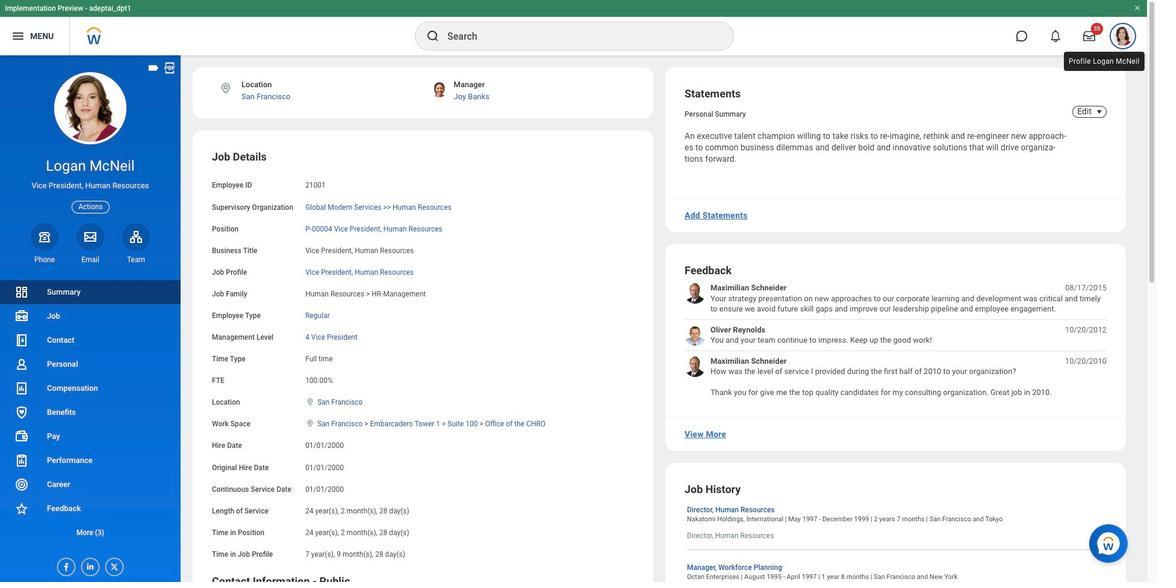 Task type: vqa. For each thing, say whether or not it's contained in the screenshot.
2nd Calibrate: 2022 Talent Calibration - HR Services Department "button" from the top Calibrate: 2022 Talent Calibration - HR Services Department
no



Task type: locate. For each thing, give the bounding box(es) containing it.
caret down image
[[1092, 107, 1107, 117]]

feedback image
[[14, 502, 29, 517]]

linkedin image
[[82, 559, 95, 572]]

performance image
[[14, 454, 29, 468]]

inbox large image
[[1083, 30, 1095, 42]]

notifications large image
[[1050, 30, 1062, 42]]

summary image
[[14, 285, 29, 300]]

list
[[0, 281, 181, 546], [685, 283, 1107, 398]]

1 vertical spatial employee's photo (maximilian schneider) image
[[685, 356, 706, 377]]

justify image
[[11, 29, 25, 43]]

full time element
[[305, 353, 333, 364]]

0 vertical spatial location image
[[219, 82, 232, 95]]

view team image
[[129, 230, 143, 244]]

view printable version (pdf) image
[[163, 61, 176, 75]]

employee's photo (oliver reynolds) image
[[685, 325, 706, 346]]

0 horizontal spatial location image
[[219, 82, 232, 95]]

employee's photo (maximilian schneider) image down employee's photo (oliver reynolds)
[[685, 356, 706, 377]]

mail image
[[83, 230, 98, 244]]

employee's photo (maximilian schneider) image up employee's photo (oliver reynolds)
[[685, 283, 706, 304]]

1 horizontal spatial list
[[685, 283, 1107, 398]]

job image
[[14, 310, 29, 324]]

benefits image
[[14, 406, 29, 420]]

group
[[212, 150, 634, 561]]

0 vertical spatial employee's photo (maximilian schneider) image
[[685, 283, 706, 304]]

1 vertical spatial location image
[[305, 398, 315, 407]]

tooltip
[[1062, 49, 1147, 73]]

employee's photo (maximilian schneider) image
[[685, 283, 706, 304], [685, 356, 706, 377]]

x image
[[106, 559, 119, 573]]

email logan mcneil element
[[76, 255, 104, 265]]

career image
[[14, 478, 29, 493]]

banner
[[0, 0, 1147, 55]]

location image
[[219, 82, 232, 95], [305, 398, 315, 407]]



Task type: describe. For each thing, give the bounding box(es) containing it.
Search Workday  search field
[[447, 23, 709, 49]]

pay image
[[14, 430, 29, 444]]

tag image
[[147, 61, 160, 75]]

2 employee's photo (maximilian schneider) image from the top
[[685, 356, 706, 377]]

close environment banner image
[[1134, 4, 1141, 11]]

profile logan mcneil image
[[1113, 26, 1133, 48]]

personal image
[[14, 358, 29, 372]]

facebook image
[[58, 559, 71, 573]]

phone image
[[36, 230, 53, 244]]

navigation pane region
[[0, 55, 181, 583]]

compensation image
[[14, 382, 29, 396]]

1 horizontal spatial location image
[[305, 398, 315, 407]]

location image
[[305, 420, 315, 428]]

search image
[[426, 29, 440, 43]]

personal summary element
[[685, 108, 746, 119]]

1 employee's photo (maximilian schneider) image from the top
[[685, 283, 706, 304]]

team logan mcneil element
[[122, 255, 150, 265]]

phone logan mcneil element
[[31, 255, 58, 265]]

0 horizontal spatial list
[[0, 281, 181, 546]]

contact image
[[14, 334, 29, 348]]



